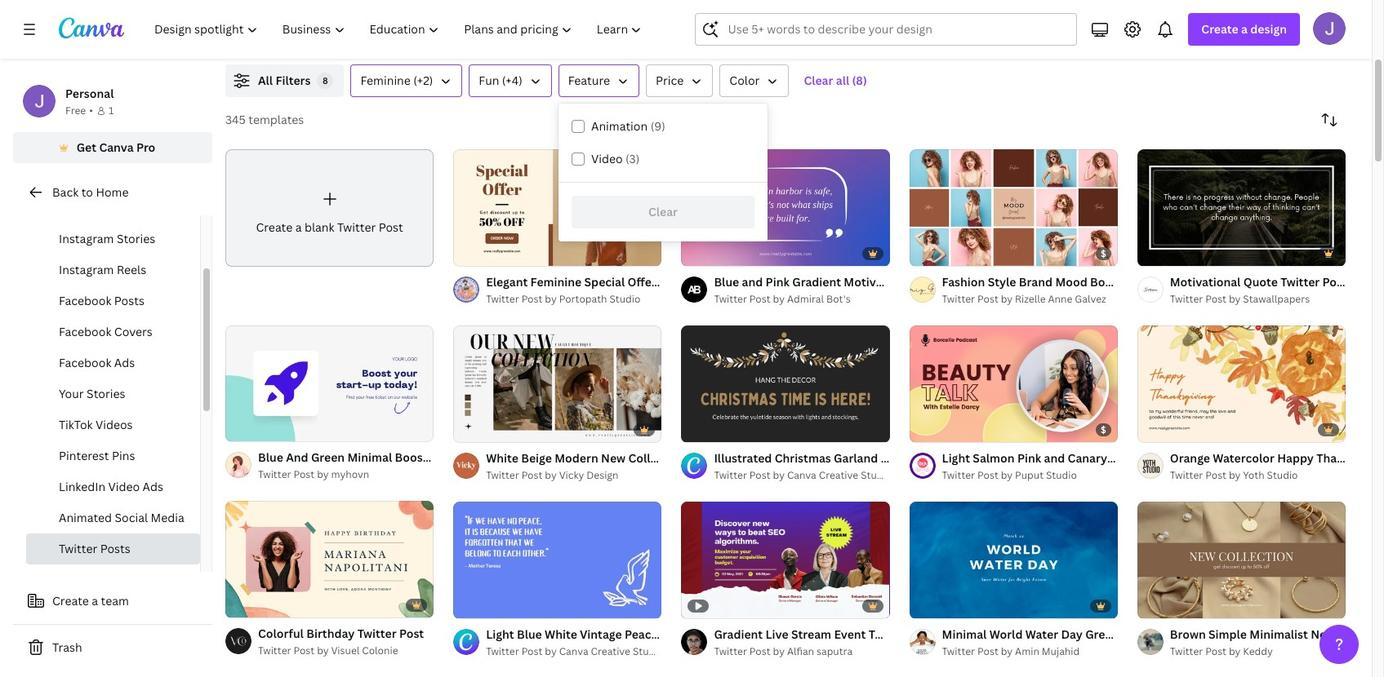 Task type: describe. For each thing, give the bounding box(es) containing it.
linkedin video ads link
[[26, 472, 200, 503]]

canva inside the illustrated christmas garland twitter post twitter post by canva creative studio
[[787, 469, 817, 483]]

fun
[[479, 73, 499, 88]]

twitter down fashion
[[942, 292, 975, 306]]

instagram for instagram reels
[[59, 262, 114, 278]]

white inside white beige modern new collection ideas twitter post twitter post by vicky design
[[486, 451, 519, 466]]

8
[[323, 74, 328, 87]]

by inside brown simple minimalist new collectio twitter post by keddy
[[1229, 645, 1241, 659]]

twitter right the 'board'
[[1127, 274, 1166, 290]]

gradient inside gradient live stream event twitter post twitter post by alfian saputra
[[714, 628, 763, 643]]

quotes
[[661, 627, 701, 643]]

ideas
[[689, 451, 718, 466]]

twitter post by canva creative studio link for white
[[486, 644, 664, 661]]

templates
[[249, 112, 304, 127]]

0 horizontal spatial your
[[59, 386, 84, 402]]

creative inside light blue white vintage peace quotes peace twitter post twitter post by canva creative studio
[[591, 645, 631, 659]]

motivational quote twitter post image
[[1138, 149, 1346, 266]]

white inside light blue white vintage peace quotes peace twitter post twitter post by canva creative studio
[[545, 627, 577, 643]]

facebook ads link
[[26, 348, 200, 379]]

0 horizontal spatial video
[[108, 479, 140, 495]]

animation
[[591, 118, 648, 134]]

(+4)
[[502, 73, 523, 88]]

pins
[[112, 448, 135, 464]]

christmas
[[775, 451, 831, 466]]

colorful
[[258, 627, 304, 642]]

to
[[81, 185, 93, 200]]

puput
[[1015, 469, 1044, 483]]

by inside "blue and pink gradient motivational quote twitter post twitter post by admiral bot's"
[[773, 292, 785, 306]]

by inside motivational quote twitter post twitter post by stawallpapers
[[1229, 292, 1241, 306]]

(+2)
[[414, 73, 433, 88]]

mujahid
[[1042, 645, 1080, 659]]

twitter posts
[[59, 542, 130, 557]]

illustrated christmas garland twitter post image
[[682, 326, 890, 443]]

fashion style brand mood board twitter post image
[[910, 149, 1118, 266]]

minimal inside the blue and green minimal boost your start-up twitter post twitter post by myhovn
[[348, 450, 392, 466]]

colorful birthday twitter post twitter post by visuel colonie
[[258, 627, 424, 659]]

orange watercolor happy thanksgiving greeting twitter post image
[[1138, 326, 1346, 443]]

top level navigation element
[[144, 13, 656, 46]]

fashion
[[942, 274, 985, 290]]

twitter post by visuel colonie link
[[258, 644, 424, 660]]

twitter right up
[[508, 450, 547, 466]]

brown simple minimalist new collectio link
[[1170, 626, 1384, 644]]

twitter post by portopath studio link
[[486, 292, 662, 308]]

instagram for instagram stories
[[59, 231, 114, 247]]

visuel
[[331, 645, 360, 659]]

saputra
[[817, 646, 853, 659]]

clear for clear all (8)
[[804, 73, 833, 88]]

studio inside the illustrated christmas garland twitter post twitter post by canva creative studio
[[861, 469, 892, 483]]

alfian
[[787, 646, 814, 659]]

orange watercolor happy thanksgiving twitter post by yoth studio
[[1170, 451, 1384, 483]]

by inside the blue and green minimal boost your start-up twitter post twitter post by myhovn
[[317, 468, 329, 482]]

twitter left alfian
[[714, 646, 747, 659]]

by inside gradient live stream event twitter post twitter post by alfian saputra
[[773, 646, 785, 659]]

linkedin
[[59, 479, 106, 495]]

anne
[[1048, 292, 1073, 306]]

x/twitter post templates image
[[998, 0, 1346, 45]]

your inside the blue and green minimal boost your start-up twitter post twitter post by myhovn
[[430, 450, 456, 466]]

pink
[[766, 274, 790, 290]]

minimal world water day greeting - twitter post twitter post by amin mujahid
[[942, 627, 1210, 659]]

create a team button
[[13, 586, 212, 618]]

get canva pro button
[[13, 132, 212, 163]]

linkedin video ads
[[59, 479, 163, 495]]

watercolor
[[1213, 451, 1275, 466]]

twitter up "stawallpapers"
[[1281, 274, 1320, 290]]

8 filter options selected element
[[317, 73, 334, 89]]

clear all (8) button
[[796, 65, 875, 97]]

blue and green minimal boost your start-up twitter post image
[[225, 325, 434, 443]]

by inside "colorful birthday twitter post twitter post by visuel colonie"
[[317, 645, 329, 659]]

rizelle
[[1015, 292, 1046, 306]]

345
[[225, 112, 246, 127]]

fashion style brand mood board twitter post twitter post by rizelle anne galvez
[[942, 274, 1193, 306]]

1
[[109, 104, 114, 118]]

Sort by button
[[1313, 104, 1346, 136]]

create a blank twitter post element
[[225, 149, 434, 267]]

beige
[[521, 451, 552, 466]]

motivational quote twitter post twitter post by stawallpapers
[[1170, 274, 1348, 306]]

blue and pink gradient motivational quote twitter post image
[[682, 149, 890, 266]]

back to home
[[52, 185, 129, 200]]

green
[[311, 450, 345, 466]]

instagram stories link
[[26, 224, 200, 255]]

blank
[[305, 220, 335, 235]]

stawallpapers
[[1243, 292, 1310, 306]]

1 horizontal spatial video
[[591, 151, 623, 167]]

create a blank twitter post
[[256, 220, 403, 235]]

posts for twitter posts
[[100, 542, 130, 557]]

(3)
[[626, 151, 640, 167]]

portopath
[[559, 292, 607, 306]]

1 horizontal spatial ads
[[143, 479, 163, 495]]

colorful birthday twitter post image
[[225, 502, 434, 619]]

by inside the orange watercolor happy thanksgiving twitter post by yoth studio
[[1229, 469, 1241, 483]]

social
[[115, 511, 148, 526]]

(9)
[[651, 118, 665, 134]]

garland
[[834, 451, 878, 466]]

yoth
[[1243, 469, 1265, 483]]

colonie
[[362, 645, 398, 659]]

twitter right garland
[[881, 451, 920, 466]]

brand
[[1019, 274, 1053, 290]]

studio inside elegant feminine special offer discount sale - twitter post twitter post by portopath studio
[[610, 292, 641, 306]]

twitter post by canva creative studio link for garland
[[714, 468, 892, 484]]

post inside the orange watercolor happy thanksgiving twitter post by yoth studio
[[1206, 469, 1227, 483]]

twitter down 'and'
[[258, 468, 291, 482]]

brown simple minimalist new collectio twitter post by keddy
[[1170, 627, 1384, 659]]

•
[[89, 104, 93, 118]]

$ for twitter post by puput studio
[[1101, 424, 1107, 436]]

twitter left the 'amin'
[[942, 645, 975, 659]]

create a design
[[1202, 21, 1287, 37]]

illustrated christmas garland twitter post twitter post by canva creative studio
[[714, 451, 948, 483]]

color
[[730, 73, 760, 88]]

canva inside light blue white vintage peace quotes peace twitter post twitter post by canva creative studio
[[559, 645, 589, 659]]

$ for twitter post by rizelle anne galvez
[[1101, 247, 1107, 260]]

myhovn
[[331, 468, 369, 482]]

twitter right event
[[869, 628, 908, 643]]

quote inside motivational quote twitter post twitter post by stawallpapers
[[1244, 274, 1278, 290]]

greeting
[[1086, 627, 1134, 643]]

illustrated
[[714, 451, 772, 466]]

instagram posts link
[[26, 193, 200, 224]]

free
[[65, 104, 86, 118]]

minimalist
[[1250, 627, 1308, 643]]

team
[[101, 594, 129, 609]]

price
[[656, 73, 684, 88]]

1 peace from the left
[[625, 627, 658, 643]]

by inside elegant feminine special offer discount sale - twitter post twitter post by portopath studio
[[545, 292, 557, 306]]

twitter down "animated"
[[59, 542, 97, 557]]

0 vertical spatial ads
[[114, 355, 135, 371]]

all filters
[[258, 73, 311, 88]]

clear for clear
[[649, 204, 678, 220]]

creative inside the illustrated christmas garland twitter post twitter post by canva creative studio
[[819, 469, 859, 483]]

all
[[258, 73, 273, 88]]

minimal world water day greeting - twitter post link
[[942, 626, 1210, 644]]

feminine inside button
[[361, 73, 411, 88]]

modern
[[555, 451, 598, 466]]

instagram stories
[[59, 231, 155, 247]]

light
[[486, 627, 514, 643]]

thanksgiving
[[1317, 451, 1384, 466]]

motivational inside "blue and pink gradient motivational quote twitter post twitter post by admiral bot's"
[[844, 274, 915, 290]]



Task type: locate. For each thing, give the bounding box(es) containing it.
feminine up twitter post by portopath studio link
[[531, 274, 582, 290]]

video
[[591, 151, 623, 167], [108, 479, 140, 495]]

1 horizontal spatial gradient
[[792, 274, 841, 290]]

1 vertical spatial $
[[1101, 424, 1107, 436]]

2 instagram from the top
[[59, 231, 114, 247]]

twitter down up
[[486, 469, 519, 483]]

1 horizontal spatial white
[[545, 627, 577, 643]]

stories for instagram stories
[[117, 231, 155, 247]]

1 vertical spatial stories
[[87, 386, 125, 402]]

blue inside light blue white vintage peace quotes peace twitter post twitter post by canva creative studio
[[517, 627, 542, 643]]

ads down "covers"
[[114, 355, 135, 371]]

fun (+4) button
[[469, 65, 552, 97]]

and
[[286, 450, 308, 466]]

1 horizontal spatial twitter post by canva creative studio link
[[714, 468, 892, 484]]

quote up twitter post by stawallpapers link
[[1244, 274, 1278, 290]]

day
[[1061, 627, 1083, 643]]

new for collection
[[601, 451, 626, 466]]

0 horizontal spatial twitter post by canva creative studio link
[[486, 644, 664, 661]]

trash link
[[13, 632, 212, 665]]

facebook ads
[[59, 355, 135, 371]]

0 horizontal spatial ads
[[114, 355, 135, 371]]

0 horizontal spatial minimal
[[348, 450, 392, 466]]

1 vertical spatial minimal
[[942, 627, 987, 643]]

motivational inside motivational quote twitter post twitter post by stawallpapers
[[1170, 274, 1241, 290]]

clear up elegant feminine special offer discount sale - twitter post "link"
[[649, 204, 678, 220]]

clear button
[[572, 196, 755, 229]]

3 facebook from the top
[[59, 355, 111, 371]]

twitter down motivational quote twitter post link
[[1170, 292, 1203, 306]]

1 horizontal spatial new
[[1311, 627, 1336, 643]]

0 vertical spatial posts
[[117, 200, 147, 216]]

studio down garland
[[861, 469, 892, 483]]

canva left pro
[[99, 140, 134, 155]]

minimal left world
[[942, 627, 987, 643]]

facebook for facebook ads
[[59, 355, 111, 371]]

twitter right the ideas
[[721, 451, 760, 466]]

twitter down brown on the bottom right of page
[[1170, 645, 1203, 659]]

minimal world water day greeting - twitter post image
[[910, 502, 1118, 619]]

tiktok videos
[[59, 417, 133, 433]]

1 vertical spatial creative
[[591, 645, 631, 659]]

twitter post by amin mujahid link
[[942, 644, 1118, 661]]

- right sale
[[738, 274, 743, 290]]

2 $ from the top
[[1101, 424, 1107, 436]]

1 vertical spatial create
[[256, 220, 293, 235]]

twitter post by myhovn link
[[258, 468, 434, 484]]

facebook up facebook ads
[[59, 324, 111, 340]]

gradient left live
[[714, 628, 763, 643]]

1 vertical spatial your
[[430, 450, 456, 466]]

peace right quotes
[[704, 627, 737, 643]]

minimal up myhovn
[[348, 450, 392, 466]]

facebook
[[59, 293, 111, 309], [59, 324, 111, 340], [59, 355, 111, 371]]

0 horizontal spatial clear
[[649, 204, 678, 220]]

twitter down illustrated
[[714, 469, 747, 483]]

brown simple minimalist new collection twitter post image
[[1138, 502, 1346, 619]]

world
[[990, 627, 1023, 643]]

a inside dropdown button
[[1242, 21, 1248, 37]]

a for team
[[92, 594, 98, 609]]

1 vertical spatial canva
[[787, 469, 817, 483]]

motivational up bot's
[[844, 274, 915, 290]]

0 vertical spatial canva
[[99, 140, 134, 155]]

facebook posts
[[59, 293, 144, 309]]

vicky
[[559, 469, 584, 483]]

posts down reels on the left top of the page
[[114, 293, 144, 309]]

- right 'greeting'
[[1136, 627, 1141, 643]]

0 horizontal spatial create
[[52, 594, 89, 609]]

2 motivational from the left
[[1170, 274, 1241, 290]]

2 vertical spatial canva
[[559, 645, 589, 659]]

twitter up colonie
[[357, 627, 397, 642]]

1 vertical spatial ads
[[143, 479, 163, 495]]

2 vertical spatial create
[[52, 594, 89, 609]]

0 horizontal spatial new
[[601, 451, 626, 466]]

2 quote from the left
[[1244, 274, 1278, 290]]

twitter post by puput studio
[[942, 469, 1077, 483]]

1 horizontal spatial creative
[[819, 469, 859, 483]]

0 vertical spatial white
[[486, 451, 519, 466]]

new for collectio
[[1311, 627, 1336, 643]]

light blue white vintage peace quotes peace twitter post twitter post by canva creative studio
[[486, 627, 806, 659]]

discount
[[659, 274, 709, 290]]

1 vertical spatial feminine
[[531, 274, 582, 290]]

design
[[587, 469, 619, 483]]

create
[[1202, 21, 1239, 37], [256, 220, 293, 235], [52, 594, 89, 609]]

elegant
[[486, 274, 528, 290]]

345 templates
[[225, 112, 304, 127]]

1 horizontal spatial quote
[[1244, 274, 1278, 290]]

ads up media
[[143, 479, 163, 495]]

animation (9)
[[591, 118, 665, 134]]

2 horizontal spatial create
[[1202, 21, 1239, 37]]

by inside light blue white vintage peace quotes peace twitter post twitter post by canva creative studio
[[545, 645, 557, 659]]

- inside minimal world water day greeting - twitter post twitter post by amin mujahid
[[1136, 627, 1141, 643]]

0 vertical spatial stories
[[117, 231, 155, 247]]

twitter down elegant
[[486, 292, 519, 306]]

instagram posts
[[59, 200, 147, 216]]

0 vertical spatial video
[[591, 151, 623, 167]]

0 vertical spatial new
[[601, 451, 626, 466]]

1 vertical spatial video
[[108, 479, 140, 495]]

Search search field
[[728, 14, 1067, 45]]

a for blank
[[295, 220, 302, 235]]

studio right puput
[[1046, 469, 1077, 483]]

None search field
[[695, 13, 1078, 46]]

gradient up admiral
[[792, 274, 841, 290]]

1 motivational from the left
[[844, 274, 915, 290]]

your up tiktok
[[59, 386, 84, 402]]

birthday
[[306, 627, 355, 642]]

2 vertical spatial instagram
[[59, 262, 114, 278]]

0 vertical spatial minimal
[[348, 450, 392, 466]]

1 vertical spatial twitter post by canva creative studio link
[[486, 644, 664, 661]]

1 $ from the top
[[1101, 247, 1107, 260]]

live
[[766, 628, 789, 643]]

canva down vintage
[[559, 645, 589, 659]]

2 peace from the left
[[704, 627, 737, 643]]

twitter post by alfian saputra link
[[714, 645, 890, 661]]

1 vertical spatial new
[[1311, 627, 1336, 643]]

blue for blue and pink gradient motivational quote twitter post
[[714, 274, 739, 290]]

1 horizontal spatial canva
[[559, 645, 589, 659]]

your left the start-
[[430, 450, 456, 466]]

twitter post by vicky design link
[[486, 468, 662, 484]]

video down pins
[[108, 479, 140, 495]]

facebook down instagram reels
[[59, 293, 111, 309]]

tiktok
[[59, 417, 93, 433]]

amin
[[1015, 645, 1040, 659]]

canva down christmas
[[787, 469, 817, 483]]

1 instagram from the top
[[59, 200, 114, 216]]

galvez
[[1075, 292, 1106, 306]]

post
[[379, 220, 403, 235], [787, 274, 812, 290], [997, 274, 1021, 290], [1169, 274, 1193, 290], [1323, 274, 1348, 290], [522, 292, 543, 306], [750, 292, 771, 306], [978, 292, 999, 306], [1206, 292, 1227, 306], [550, 450, 574, 466], [763, 451, 788, 466], [923, 451, 948, 466], [294, 468, 315, 482], [522, 469, 543, 483], [750, 469, 771, 483], [978, 469, 999, 483], [1206, 469, 1227, 483], [399, 627, 424, 642], [782, 627, 806, 643], [1185, 627, 1210, 643], [911, 628, 935, 643], [294, 645, 315, 659], [522, 645, 543, 659], [978, 645, 999, 659], [1206, 645, 1227, 659], [750, 646, 771, 659]]

2 vertical spatial facebook
[[59, 355, 111, 371]]

minimal
[[348, 450, 392, 466], [942, 627, 987, 643]]

posts up "instagram stories" link
[[117, 200, 147, 216]]

facebook for facebook covers
[[59, 324, 111, 340]]

0 vertical spatial create
[[1202, 21, 1239, 37]]

1 quote from the left
[[917, 274, 952, 290]]

0 horizontal spatial white
[[486, 451, 519, 466]]

posts inside 'link'
[[117, 200, 147, 216]]

1 horizontal spatial clear
[[804, 73, 833, 88]]

0 vertical spatial creative
[[819, 469, 859, 483]]

new left collectio
[[1311, 627, 1336, 643]]

post inside brown simple minimalist new collectio twitter post by keddy
[[1206, 645, 1227, 659]]

2 vertical spatial posts
[[100, 542, 130, 557]]

by inside minimal world water day greeting - twitter post twitter post by amin mujahid
[[1001, 645, 1013, 659]]

2 horizontal spatial a
[[1242, 21, 1248, 37]]

keddy
[[1243, 645, 1273, 659]]

orange watercolor happy thanksgiving link
[[1170, 450, 1384, 468]]

1 vertical spatial -
[[1136, 627, 1141, 643]]

2 vertical spatial a
[[92, 594, 98, 609]]

motivational up twitter post by stawallpapers link
[[1170, 274, 1241, 290]]

twitter post by canva creative studio link down vintage
[[486, 644, 664, 661]]

studio down offer
[[610, 292, 641, 306]]

instagram inside 'link'
[[59, 200, 114, 216]]

create for create a blank twitter post
[[256, 220, 293, 235]]

twitter post by rizelle anne galvez link
[[942, 292, 1118, 308]]

1 horizontal spatial blue
[[517, 627, 542, 643]]

elegant feminine special offer discount sale - twitter post image
[[453, 149, 662, 266]]

create a design button
[[1189, 13, 1300, 46]]

create left blank
[[256, 220, 293, 235]]

0 vertical spatial your
[[59, 386, 84, 402]]

creative down the illustrated christmas garland twitter post link
[[819, 469, 859, 483]]

1 horizontal spatial minimal
[[942, 627, 987, 643]]

quote inside "blue and pink gradient motivational quote twitter post twitter post by admiral bot's"
[[917, 274, 952, 290]]

twitter up twitter post by rizelle anne galvez link
[[955, 274, 994, 290]]

1 horizontal spatial -
[[1136, 627, 1141, 643]]

1 vertical spatial facebook
[[59, 324, 111, 340]]

1 horizontal spatial your
[[430, 450, 456, 466]]

instagram for instagram posts
[[59, 200, 114, 216]]

colorful birthday twitter post link
[[258, 626, 424, 644]]

0 horizontal spatial peace
[[625, 627, 658, 643]]

blue inside the blue and green minimal boost your start-up twitter post twitter post by myhovn
[[258, 450, 283, 466]]

price button
[[646, 65, 713, 97]]

new up design
[[601, 451, 626, 466]]

feminine inside elegant feminine special offer discount sale - twitter post twitter post by portopath studio
[[531, 274, 582, 290]]

1 horizontal spatial create
[[256, 220, 293, 235]]

0 vertical spatial instagram
[[59, 200, 114, 216]]

twitter down colorful
[[258, 645, 291, 659]]

facebook covers link
[[26, 317, 200, 348]]

1 vertical spatial instagram
[[59, 231, 114, 247]]

create for create a design
[[1202, 21, 1239, 37]]

1 vertical spatial posts
[[114, 293, 144, 309]]

pro
[[136, 140, 155, 155]]

white beige modern new collection ideas twitter post twitter post by vicky design
[[486, 451, 788, 483]]

create for create a team
[[52, 594, 89, 609]]

create inside dropdown button
[[1202, 21, 1239, 37]]

water
[[1026, 627, 1059, 643]]

event
[[834, 628, 866, 643]]

gradient inside "blue and pink gradient motivational quote twitter post twitter post by admiral bot's"
[[792, 274, 841, 290]]

jacob simon image
[[1313, 12, 1346, 45]]

- inside elegant feminine special offer discount sale - twitter post twitter post by portopath studio
[[738, 274, 743, 290]]

blue right light
[[517, 627, 542, 643]]

posts down animated social media link on the left
[[100, 542, 130, 557]]

0 horizontal spatial blue
[[258, 450, 283, 466]]

2 facebook from the top
[[59, 324, 111, 340]]

blue left and
[[714, 274, 739, 290]]

twitter inside brown simple minimalist new collectio twitter post by keddy
[[1170, 645, 1203, 659]]

1 vertical spatial a
[[295, 220, 302, 235]]

0 horizontal spatial -
[[738, 274, 743, 290]]

creative down vintage
[[591, 645, 631, 659]]

0 vertical spatial -
[[738, 274, 743, 290]]

studio inside the orange watercolor happy thanksgiving twitter post by yoth studio
[[1267, 469, 1298, 483]]

boost
[[395, 450, 428, 466]]

1 facebook from the top
[[59, 293, 111, 309]]

0 horizontal spatial motivational
[[844, 274, 915, 290]]

by inside the illustrated christmas garland twitter post twitter post by canva creative studio
[[773, 469, 785, 483]]

0 vertical spatial a
[[1242, 21, 1248, 37]]

feminine (+2)
[[361, 73, 433, 88]]

stories for your stories
[[87, 386, 125, 402]]

0 vertical spatial feminine
[[361, 73, 411, 88]]

light blue white vintage peace quotes peace twitter post image
[[453, 502, 662, 619]]

1 vertical spatial blue
[[258, 450, 283, 466]]

facebook for facebook posts
[[59, 293, 111, 309]]

twitter inside the orange watercolor happy thanksgiving twitter post by yoth studio
[[1170, 469, 1203, 483]]

studio down light blue white vintage peace quotes peace twitter post link
[[633, 645, 664, 659]]

0 vertical spatial $
[[1101, 247, 1107, 260]]

by inside white beige modern new collection ideas twitter post twitter post by vicky design
[[545, 469, 557, 483]]

0 horizontal spatial canva
[[99, 140, 134, 155]]

1 vertical spatial gradient
[[714, 628, 763, 643]]

sale
[[712, 274, 736, 290]]

twitter right 'greeting'
[[1144, 627, 1183, 643]]

0 horizontal spatial creative
[[591, 645, 631, 659]]

by
[[545, 292, 557, 306], [773, 292, 785, 306], [1001, 292, 1013, 306], [1229, 292, 1241, 306], [317, 468, 329, 482], [545, 469, 557, 483], [773, 469, 785, 483], [1001, 469, 1013, 483], [1229, 469, 1241, 483], [317, 645, 329, 659], [545, 645, 557, 659], [1001, 645, 1013, 659], [1229, 645, 1241, 659], [773, 646, 785, 659]]

fun (+4)
[[479, 73, 523, 88]]

back to home link
[[13, 176, 212, 209]]

color button
[[720, 65, 789, 97]]

new inside white beige modern new collection ideas twitter post twitter post by vicky design
[[601, 451, 626, 466]]

0 horizontal spatial feminine
[[361, 73, 411, 88]]

twitter post by puput studio link
[[942, 468, 1118, 484]]

create left team
[[52, 594, 89, 609]]

twitter down orange
[[1170, 469, 1203, 483]]

blue and pink gradient motivational quote twitter post twitter post by admiral bot's
[[714, 274, 1021, 306]]

video left the "(3)"
[[591, 151, 623, 167]]

0 vertical spatial gradient
[[792, 274, 841, 290]]

a
[[1242, 21, 1248, 37], [295, 220, 302, 235], [92, 594, 98, 609]]

a left team
[[92, 594, 98, 609]]

0 horizontal spatial quote
[[917, 274, 952, 290]]

2 vertical spatial blue
[[517, 627, 542, 643]]

blue inside "blue and pink gradient motivational quote twitter post twitter post by admiral bot's"
[[714, 274, 739, 290]]

0 horizontal spatial gradient
[[714, 628, 763, 643]]

1 horizontal spatial peace
[[704, 627, 737, 643]]

0 vertical spatial clear
[[804, 73, 833, 88]]

elegant feminine special offer discount sale - twitter post twitter post by portopath studio
[[486, 274, 812, 306]]

clear left all
[[804, 73, 833, 88]]

studio down orange watercolor happy thanksgiving link at the right bottom of the page
[[1267, 469, 1298, 483]]

peace left quotes
[[625, 627, 658, 643]]

pinterest pins link
[[26, 441, 200, 472]]

gradient
[[792, 274, 841, 290], [714, 628, 763, 643]]

feature button
[[558, 65, 640, 97]]

posts for instagram posts
[[117, 200, 147, 216]]

0 vertical spatial blue
[[714, 274, 739, 290]]

1 horizontal spatial feminine
[[531, 274, 582, 290]]

twitter right blank
[[337, 220, 376, 235]]

twitter up "twitter post by admiral bot's" link in the top of the page
[[745, 274, 785, 290]]

white left 'beige'
[[486, 451, 519, 466]]

stories up reels on the left top of the page
[[117, 231, 155, 247]]

create inside button
[[52, 594, 89, 609]]

white beige modern new collection ideas twitter post image
[[453, 326, 662, 443]]

create left the design
[[1202, 21, 1239, 37]]

blue for blue and green minimal boost your start-up twitter post
[[258, 450, 283, 466]]

your stories link
[[26, 379, 200, 410]]

1 vertical spatial white
[[545, 627, 577, 643]]

video (3)
[[591, 151, 640, 167]]

blue
[[714, 274, 739, 290], [258, 450, 283, 466], [517, 627, 542, 643]]

posts for facebook posts
[[114, 293, 144, 309]]

blue left 'and'
[[258, 450, 283, 466]]

back
[[52, 185, 79, 200]]

(8)
[[852, 73, 867, 88]]

stream
[[791, 628, 832, 643]]

admiral
[[787, 292, 824, 306]]

canva inside button
[[99, 140, 134, 155]]

and
[[742, 274, 763, 290]]

twitter up twitter post by alfian saputra link
[[740, 627, 779, 643]]

a left blank
[[295, 220, 302, 235]]

blue and pink gradient motivational quote twitter post link
[[714, 274, 1021, 292]]

instagram inside "link"
[[59, 262, 114, 278]]

a left the design
[[1242, 21, 1248, 37]]

animated social media link
[[26, 503, 200, 534]]

a inside button
[[92, 594, 98, 609]]

0 vertical spatial facebook
[[59, 293, 111, 309]]

light salmon pink and canary yellow gradient content promotion twitter post image
[[910, 326, 1118, 443]]

your
[[59, 386, 84, 402], [430, 450, 456, 466]]

reels
[[117, 262, 146, 278]]

facebook up your stories
[[59, 355, 111, 371]]

a for design
[[1242, 21, 1248, 37]]

pinterest pins
[[59, 448, 135, 464]]

2 horizontal spatial canva
[[787, 469, 817, 483]]

1 horizontal spatial a
[[295, 220, 302, 235]]

twitter left puput
[[942, 469, 975, 483]]

white left vintage
[[545, 627, 577, 643]]

twitter post by canva creative studio link down christmas
[[714, 468, 892, 484]]

tiktok videos link
[[26, 410, 200, 441]]

by inside the fashion style brand mood board twitter post twitter post by rizelle anne galvez
[[1001, 292, 1013, 306]]

1 horizontal spatial motivational
[[1170, 274, 1241, 290]]

trash
[[52, 640, 82, 656]]

minimal inside minimal world water day greeting - twitter post twitter post by amin mujahid
[[942, 627, 987, 643]]

twitter down light
[[486, 645, 519, 659]]

clear all (8)
[[804, 73, 867, 88]]

0 horizontal spatial a
[[92, 594, 98, 609]]

0 vertical spatial twitter post by canva creative studio link
[[714, 468, 892, 484]]

3 instagram from the top
[[59, 262, 114, 278]]

happy
[[1278, 451, 1314, 466]]

motivational quote twitter post link
[[1170, 274, 1348, 292]]

twitter down sale
[[714, 292, 747, 306]]

quote left style
[[917, 274, 952, 290]]

new inside brown simple minimalist new collectio twitter post by keddy
[[1311, 627, 1336, 643]]

stories down facebook ads link
[[87, 386, 125, 402]]

1 vertical spatial clear
[[649, 204, 678, 220]]

studio inside light blue white vintage peace quotes peace twitter post twitter post by canva creative studio
[[633, 645, 664, 659]]

feminine left (+2)
[[361, 73, 411, 88]]

vintage
[[580, 627, 622, 643]]

twitter post by canva creative studio link
[[714, 468, 892, 484], [486, 644, 664, 661]]

posts
[[117, 200, 147, 216], [114, 293, 144, 309], [100, 542, 130, 557]]

canva
[[99, 140, 134, 155], [787, 469, 817, 483], [559, 645, 589, 659]]

2 horizontal spatial blue
[[714, 274, 739, 290]]

clear
[[804, 73, 833, 88], [649, 204, 678, 220]]



Task type: vqa. For each thing, say whether or not it's contained in the screenshot.
CREATE
yes



